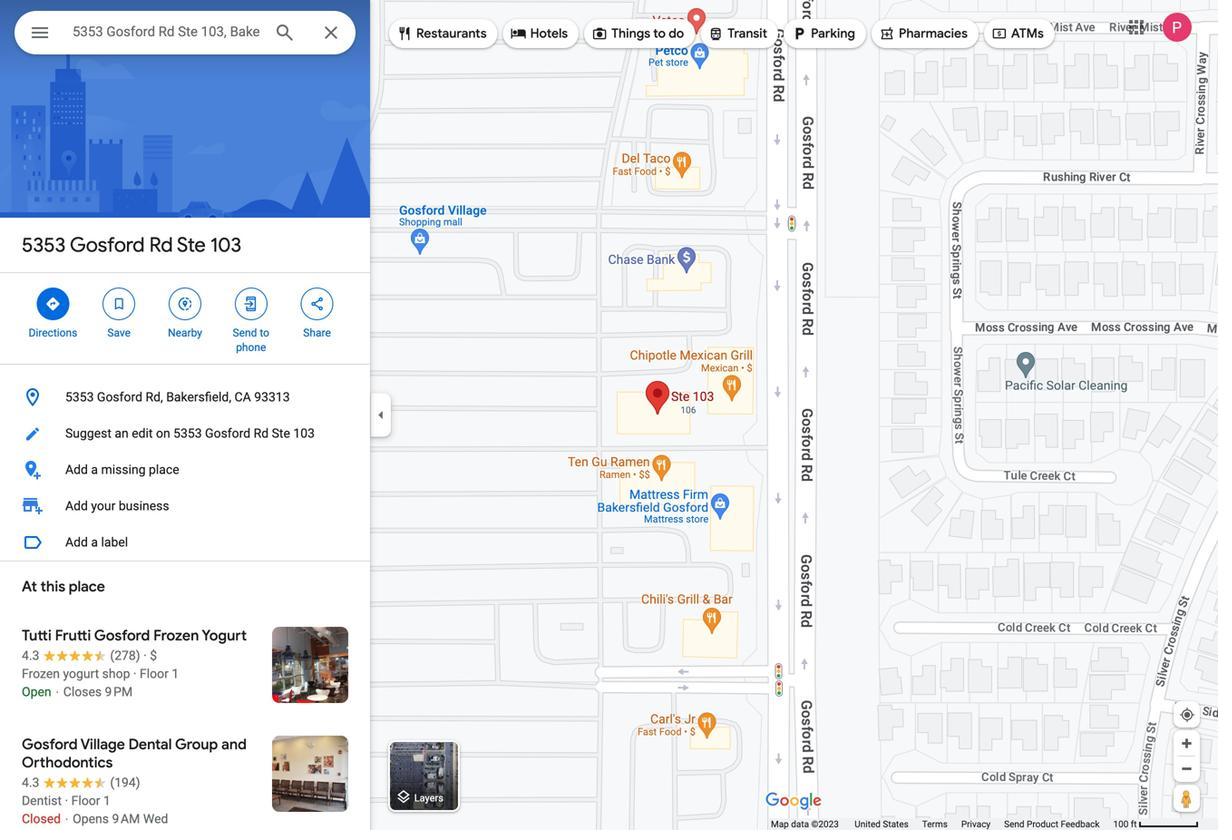 Task type: describe. For each thing, give the bounding box(es) containing it.
show your location image
[[1179, 707, 1196, 723]]

missing
[[101, 462, 146, 477]]

pharmacies
[[899, 25, 968, 42]]

5353 gosford rd, bakersfield, ca 93313 button
[[0, 379, 370, 415]]

$
[[150, 648, 157, 663]]

your
[[91, 498, 116, 513]]

 hotels
[[510, 24, 568, 44]]

gosford up 
[[70, 232, 145, 258]]

zoom in image
[[1180, 737, 1194, 750]]

dentist · floor 1 closed ⋅ opens 9 am wed
[[22, 793, 168, 826]]

rd inside button
[[254, 426, 269, 441]]

5353 gosford rd ste 103
[[22, 232, 241, 258]]

suggest an edit on 5353 gosford rd ste 103 button
[[0, 415, 370, 452]]

an
[[115, 426, 129, 441]]

parking
[[811, 25, 855, 42]]

4.3 for (278)
[[22, 648, 39, 663]]


[[309, 294, 325, 314]]

ca
[[235, 390, 251, 405]]

privacy
[[961, 819, 991, 830]]

wed
[[143, 811, 168, 826]]

at
[[22, 577, 37, 596]]

(194)
[[110, 775, 140, 790]]

frozen yogurt shop · floor 1 open ⋅ closes 9 pm
[[22, 666, 179, 699]]


[[592, 24, 608, 44]]

label
[[101, 535, 128, 550]]

1 horizontal spatial frozen
[[153, 626, 199, 645]]

united states
[[855, 819, 909, 830]]

yogurt
[[202, 626, 247, 645]]

add a missing place
[[65, 462, 179, 477]]

restaurants
[[416, 25, 487, 42]]

terms
[[922, 819, 948, 830]]

yogurt
[[63, 666, 99, 681]]

100 ft button
[[1113, 819, 1199, 830]]

gosford down ca
[[205, 426, 250, 441]]

states
[[883, 819, 909, 830]]

 atms
[[991, 24, 1044, 44]]


[[396, 24, 413, 44]]

add a missing place button
[[0, 452, 370, 488]]

suggest
[[65, 426, 112, 441]]

map
[[771, 819, 789, 830]]

add for add a label
[[65, 535, 88, 550]]

data
[[791, 819, 809, 830]]

united
[[855, 819, 881, 830]]

privacy button
[[961, 818, 991, 830]]

share
[[303, 327, 331, 339]]

9 am
[[112, 811, 140, 826]]

4.3 stars 194 reviews image
[[22, 774, 140, 792]]

add a label
[[65, 535, 128, 550]]

show street view coverage image
[[1174, 785, 1200, 812]]

send for send product feedback
[[1004, 819, 1025, 830]]


[[243, 294, 259, 314]]

9 pm
[[105, 684, 133, 699]]

add for add a missing place
[[65, 462, 88, 477]]

suggest an edit on 5353 gosford rd ste 103
[[65, 426, 315, 441]]

do
[[669, 25, 684, 42]]

google account: payton hansen  
(payton.hansen@adept.ai) image
[[1163, 13, 1192, 42]]

layers
[[414, 792, 443, 804]]

send product feedback button
[[1004, 818, 1100, 830]]


[[791, 24, 807, 44]]

collapse side panel image
[[371, 405, 391, 425]]

tutti frutti gosford frozen yogurt
[[22, 626, 247, 645]]

product
[[1027, 819, 1059, 830]]

tutti
[[22, 626, 52, 645]]

at this place
[[22, 577, 105, 596]]

place inside button
[[149, 462, 179, 477]]

 things to do
[[592, 24, 684, 44]]

 pharmacies
[[879, 24, 968, 44]]

opens
[[73, 811, 109, 826]]


[[45, 294, 61, 314]]

save
[[107, 327, 131, 339]]

to inside the  things to do
[[653, 25, 666, 42]]

zoom out image
[[1180, 762, 1194, 776]]


[[510, 24, 527, 44]]


[[991, 24, 1008, 44]]

5353 gosford rd ste 103 main content
[[0, 0, 370, 830]]

business
[[119, 498, 169, 513]]

floor inside dentist · floor 1 closed ⋅ opens 9 am wed
[[71, 793, 100, 808]]

100
[[1113, 819, 1129, 830]]

terms button
[[922, 818, 948, 830]]


[[177, 294, 193, 314]]


[[29, 20, 51, 46]]



Task type: locate. For each thing, give the bounding box(es) containing it.
4.3
[[22, 648, 39, 663], [22, 775, 39, 790]]

a left label at the bottom of page
[[91, 535, 98, 550]]

send for send to phone
[[233, 327, 257, 339]]

3 add from the top
[[65, 535, 88, 550]]

0 horizontal spatial ⋅
[[55, 684, 60, 699]]

dentist
[[22, 793, 62, 808]]

⋅ left "opens"
[[64, 811, 70, 826]]

1 up "opens"
[[103, 793, 111, 808]]

1 horizontal spatial to
[[653, 25, 666, 42]]

4.3 stars 278 reviews image
[[22, 647, 140, 665]]

0 horizontal spatial 103
[[210, 232, 241, 258]]

2 vertical spatial 5353
[[173, 426, 202, 441]]

and
[[221, 735, 247, 754]]

1 inside frozen yogurt shop · floor 1 open ⋅ closes 9 pm
[[172, 666, 179, 681]]

directions
[[29, 327, 77, 339]]

floor down $
[[140, 666, 169, 681]]

1 vertical spatial ste
[[272, 426, 290, 441]]

· $
[[143, 648, 157, 663]]

add your business
[[65, 498, 169, 513]]

 parking
[[791, 24, 855, 44]]

floor inside frozen yogurt shop · floor 1 open ⋅ closes 9 pm
[[140, 666, 169, 681]]

1 horizontal spatial 103
[[293, 426, 315, 441]]

a inside button
[[91, 535, 98, 550]]

actions for 5353 gosford rd ste 103 region
[[0, 273, 370, 364]]

1 vertical spatial ·
[[133, 666, 137, 681]]

0 vertical spatial place
[[149, 462, 179, 477]]

a inside button
[[91, 462, 98, 477]]

to
[[653, 25, 666, 42], [260, 327, 269, 339]]

2 4.3 from the top
[[22, 775, 39, 790]]

to left do
[[653, 25, 666, 42]]

100 ft
[[1113, 819, 1137, 830]]

· inside dentist · floor 1 closed ⋅ opens 9 am wed
[[65, 793, 68, 808]]

0 vertical spatial frozen
[[153, 626, 199, 645]]

transit
[[728, 25, 767, 42]]

· inside frozen yogurt shop · floor 1 open ⋅ closes 9 pm
[[133, 666, 137, 681]]

5353 gosford rd, bakersfield, ca 93313
[[65, 390, 290, 405]]

1 vertical spatial ⋅
[[64, 811, 70, 826]]

rd up actions for 5353 gosford rd ste 103 region
[[149, 232, 173, 258]]

·
[[143, 648, 147, 663], [133, 666, 137, 681], [65, 793, 68, 808]]

©2023
[[811, 819, 839, 830]]

send up phone
[[233, 327, 257, 339]]

5353 for 5353 gosford rd ste 103
[[22, 232, 66, 258]]

1 horizontal spatial ⋅
[[64, 811, 70, 826]]

on
[[156, 426, 170, 441]]

none field inside '5353 gosford rd ste 103, bakersfield, ca 93313' field
[[73, 21, 259, 43]]

· left price: inexpensive icon
[[143, 648, 147, 663]]

map data ©2023
[[771, 819, 841, 830]]

place down on on the bottom of the page
[[149, 462, 179, 477]]

0 vertical spatial 103
[[210, 232, 241, 258]]

1 vertical spatial place
[[69, 577, 105, 596]]

93313
[[254, 390, 290, 405]]

gosford left rd,
[[97, 390, 142, 405]]

1 vertical spatial to
[[260, 327, 269, 339]]

nearby
[[168, 327, 202, 339]]

1 vertical spatial rd
[[254, 426, 269, 441]]

gosford up "4.3 stars 194 reviews" image
[[22, 735, 78, 754]]

0 vertical spatial a
[[91, 462, 98, 477]]

4.3 down tutti at the bottom left of the page
[[22, 648, 39, 663]]

1 vertical spatial 5353
[[65, 390, 94, 405]]

0 horizontal spatial place
[[69, 577, 105, 596]]

rd,
[[146, 390, 163, 405]]

0 horizontal spatial send
[[233, 327, 257, 339]]

0 vertical spatial send
[[233, 327, 257, 339]]

add left label at the bottom of page
[[65, 535, 88, 550]]

edit
[[132, 426, 153, 441]]

1 vertical spatial send
[[1004, 819, 1025, 830]]

0 horizontal spatial 1
[[103, 793, 111, 808]]

frozen inside frozen yogurt shop · floor 1 open ⋅ closes 9 pm
[[22, 666, 60, 681]]

village
[[80, 735, 125, 754]]

2 a from the top
[[91, 535, 98, 550]]

gosford inside gosford village dental group and orthodontics
[[22, 735, 78, 754]]

add inside button
[[65, 535, 88, 550]]

footer inside "google maps" element
[[771, 818, 1113, 830]]

group
[[175, 735, 218, 754]]

4.3 up dentist in the bottom of the page
[[22, 775, 39, 790]]

footer
[[771, 818, 1113, 830]]

2 horizontal spatial ·
[[143, 648, 147, 663]]

5353 Gosford Rd Ste 103, Bakersfield, CA 93313 field
[[15, 11, 356, 54]]

closes
[[63, 684, 102, 699]]

frozen up price: inexpensive icon
[[153, 626, 199, 645]]

floor down "4.3 stars 194 reviews" image
[[71, 793, 100, 808]]

5353 for 5353 gosford rd, bakersfield, ca 93313
[[65, 390, 94, 405]]

1 vertical spatial 1
[[103, 793, 111, 808]]

1 horizontal spatial ·
[[133, 666, 137, 681]]

5353
[[22, 232, 66, 258], [65, 390, 94, 405], [173, 426, 202, 441]]

· down "4.3 stars 194 reviews" image
[[65, 793, 68, 808]]

0 vertical spatial floor
[[140, 666, 169, 681]]

send inside "send to phone"
[[233, 327, 257, 339]]

send
[[233, 327, 257, 339], [1004, 819, 1025, 830]]

rd down 93313
[[254, 426, 269, 441]]

 button
[[15, 11, 65, 58]]

price: inexpensive image
[[150, 648, 157, 663]]

to up phone
[[260, 327, 269, 339]]

a left missing
[[91, 462, 98, 477]]

this
[[40, 577, 65, 596]]

0 vertical spatial 4.3
[[22, 648, 39, 663]]

feedback
[[1061, 819, 1100, 830]]

(278)
[[110, 648, 140, 663]]

united states button
[[855, 818, 909, 830]]

footer containing map data ©2023
[[771, 818, 1113, 830]]

add left 'your'
[[65, 498, 88, 513]]

add down "suggest"
[[65, 462, 88, 477]]

ste up the 
[[177, 232, 206, 258]]

0 horizontal spatial to
[[260, 327, 269, 339]]

a for label
[[91, 535, 98, 550]]

103
[[210, 232, 241, 258], [293, 426, 315, 441]]

place
[[149, 462, 179, 477], [69, 577, 105, 596]]

0 vertical spatial to
[[653, 25, 666, 42]]

1 horizontal spatial rd
[[254, 426, 269, 441]]

0 horizontal spatial frozen
[[22, 666, 60, 681]]

shop
[[102, 666, 130, 681]]

5353 up "suggest"
[[65, 390, 94, 405]]


[[879, 24, 895, 44]]

0 horizontal spatial rd
[[149, 232, 173, 258]]

0 vertical spatial 5353
[[22, 232, 66, 258]]

hotels
[[530, 25, 568, 42]]

google maps element
[[0, 0, 1218, 830]]

1 vertical spatial add
[[65, 498, 88, 513]]

a for missing
[[91, 462, 98, 477]]

· right shop
[[133, 666, 137, 681]]

add your business link
[[0, 488, 370, 524]]

1
[[172, 666, 179, 681], [103, 793, 111, 808]]

2 add from the top
[[65, 498, 88, 513]]

 restaurants
[[396, 24, 487, 44]]

1 horizontal spatial floor
[[140, 666, 169, 681]]

floor
[[140, 666, 169, 681], [71, 793, 100, 808]]

a
[[91, 462, 98, 477], [91, 535, 98, 550]]

1 vertical spatial 4.3
[[22, 775, 39, 790]]

1 vertical spatial frozen
[[22, 666, 60, 681]]

ste down 93313
[[272, 426, 290, 441]]

⋅ right the open at bottom left
[[55, 684, 60, 699]]

add inside button
[[65, 462, 88, 477]]

1 horizontal spatial ste
[[272, 426, 290, 441]]

1 vertical spatial floor
[[71, 793, 100, 808]]

1 horizontal spatial 1
[[172, 666, 179, 681]]

2 vertical spatial add
[[65, 535, 88, 550]]

5353 right on on the bottom of the page
[[173, 426, 202, 441]]

 search field
[[15, 11, 356, 58]]

dental
[[128, 735, 172, 754]]

103 inside suggest an edit on 5353 gosford rd ste 103 button
[[293, 426, 315, 441]]

1 add from the top
[[65, 462, 88, 477]]

4.3 for (194)
[[22, 775, 39, 790]]

frozen
[[153, 626, 199, 645], [22, 666, 60, 681]]

1 vertical spatial a
[[91, 535, 98, 550]]

phone
[[236, 341, 266, 354]]

1 inside dentist · floor 1 closed ⋅ opens 9 am wed
[[103, 793, 111, 808]]


[[708, 24, 724, 44]]

⋅
[[55, 684, 60, 699], [64, 811, 70, 826]]

5353 up 
[[22, 232, 66, 258]]

send product feedback
[[1004, 819, 1100, 830]]

orthodontics
[[22, 753, 113, 772]]

ste
[[177, 232, 206, 258], [272, 426, 290, 441]]

0 horizontal spatial ·
[[65, 793, 68, 808]]

add a label button
[[0, 524, 370, 561]]

0 vertical spatial add
[[65, 462, 88, 477]]

bakersfield,
[[166, 390, 231, 405]]

None field
[[73, 21, 259, 43]]

0 vertical spatial ste
[[177, 232, 206, 258]]

send left product
[[1004, 819, 1025, 830]]

0 vertical spatial rd
[[149, 232, 173, 258]]

1 vertical spatial 103
[[293, 426, 315, 441]]

0 horizontal spatial floor
[[71, 793, 100, 808]]

to inside "send to phone"
[[260, 327, 269, 339]]

open
[[22, 684, 51, 699]]

ft
[[1131, 819, 1137, 830]]

0 horizontal spatial ste
[[177, 232, 206, 258]]

⋅ inside frozen yogurt shop · floor 1 open ⋅ closes 9 pm
[[55, 684, 60, 699]]

gosford up (278) in the bottom of the page
[[94, 626, 150, 645]]

closed
[[22, 811, 61, 826]]

0 vertical spatial ·
[[143, 648, 147, 663]]

place right this in the left bottom of the page
[[69, 577, 105, 596]]

⋅ inside dentist · floor 1 closed ⋅ opens 9 am wed
[[64, 811, 70, 826]]

 transit
[[708, 24, 767, 44]]

send inside button
[[1004, 819, 1025, 830]]

0 vertical spatial ⋅
[[55, 684, 60, 699]]

2 vertical spatial ·
[[65, 793, 68, 808]]

ste inside suggest an edit on 5353 gosford rd ste 103 button
[[272, 426, 290, 441]]

1 down tutti frutti gosford frozen yogurt
[[172, 666, 179, 681]]

things
[[612, 25, 650, 42]]

0 vertical spatial 1
[[172, 666, 179, 681]]

send to phone
[[233, 327, 269, 354]]

1 4.3 from the top
[[22, 648, 39, 663]]

1 a from the top
[[91, 462, 98, 477]]

1 horizontal spatial send
[[1004, 819, 1025, 830]]

frozen up the open at bottom left
[[22, 666, 60, 681]]

1 horizontal spatial place
[[149, 462, 179, 477]]

gosford village dental group and orthodontics
[[22, 735, 247, 772]]

gosford
[[70, 232, 145, 258], [97, 390, 142, 405], [205, 426, 250, 441], [94, 626, 150, 645], [22, 735, 78, 754]]

add for add your business
[[65, 498, 88, 513]]



Task type: vqa. For each thing, say whether or not it's contained in the screenshot.
third SFO from the top of the page
no



